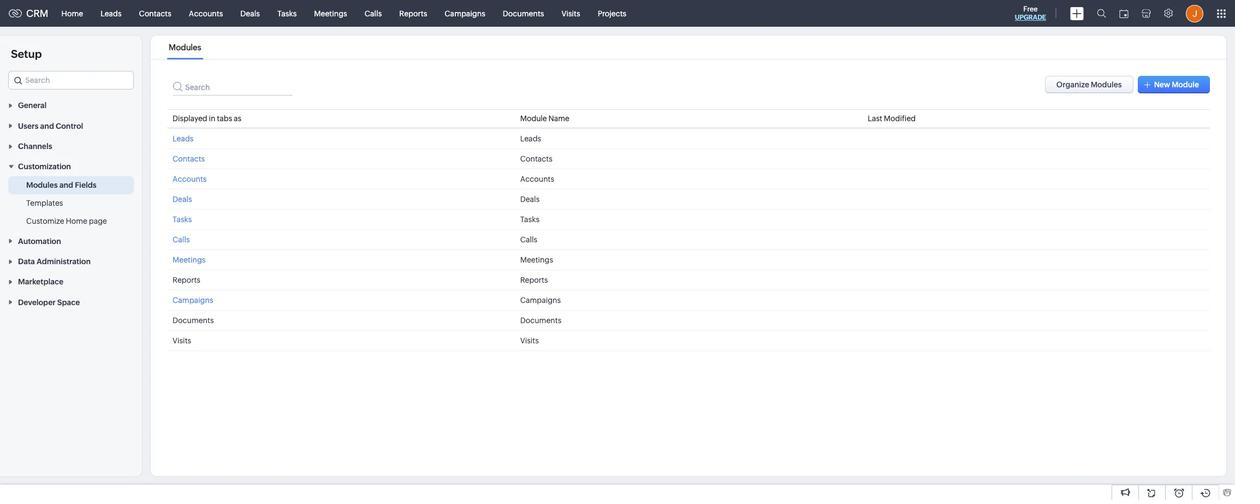 Task type: describe. For each thing, give the bounding box(es) containing it.
users
[[18, 122, 38, 130]]

1 horizontal spatial deals link
[[232, 0, 269, 26]]

tabs
[[217, 114, 232, 123]]

control
[[56, 122, 83, 130]]

fields
[[75, 181, 97, 190]]

modules and fields link
[[26, 180, 97, 191]]

1 vertical spatial calls link
[[173, 235, 190, 244]]

2 horizontal spatial meetings
[[520, 256, 553, 264]]

1 horizontal spatial leads link
[[173, 134, 194, 143]]

0 vertical spatial home
[[61, 9, 83, 18]]

customize home page link
[[26, 216, 107, 227]]

data
[[18, 257, 35, 266]]

new module
[[1154, 80, 1199, 89]]

page
[[89, 217, 107, 226]]

0 horizontal spatial calls
[[173, 235, 190, 244]]

in
[[209, 114, 215, 123]]

search element
[[1091, 0, 1113, 27]]

as
[[234, 114, 242, 123]]

reports link
[[391, 0, 436, 26]]

marketplace button
[[0, 271, 142, 292]]

customization
[[18, 162, 71, 171]]

last
[[868, 114, 883, 123]]

customize home page
[[26, 217, 107, 226]]

module inside button
[[1172, 80, 1199, 89]]

tasks inside the tasks link
[[277, 9, 297, 18]]

0 horizontal spatial leads
[[101, 9, 122, 18]]

developer space button
[[0, 292, 142, 312]]

channels
[[18, 142, 52, 151]]

2 horizontal spatial visits
[[562, 9, 580, 18]]

crm link
[[9, 8, 48, 19]]

1 horizontal spatial contacts
[[173, 155, 205, 163]]

channels button
[[0, 136, 142, 156]]

1 vertical spatial contacts link
[[173, 155, 205, 163]]

meetings inside meetings link
[[314, 9, 347, 18]]

1 horizontal spatial deals
[[240, 9, 260, 18]]

2 horizontal spatial calls
[[520, 235, 538, 244]]

general button
[[0, 95, 142, 115]]

1 horizontal spatial campaigns link
[[436, 0, 494, 26]]

modules and fields
[[26, 181, 97, 190]]

documents link
[[494, 0, 553, 26]]

customization region
[[0, 177, 142, 231]]

displayed
[[173, 114, 207, 123]]

2 horizontal spatial tasks
[[520, 215, 540, 224]]

0 horizontal spatial tasks
[[173, 215, 192, 224]]

2 horizontal spatial leads
[[520, 134, 541, 143]]

upgrade
[[1015, 14, 1046, 21]]

data administration
[[18, 257, 91, 266]]

administration
[[37, 257, 91, 266]]

automation button
[[0, 231, 142, 251]]

0 horizontal spatial visits
[[173, 336, 191, 345]]

profile element
[[1180, 0, 1210, 26]]

modules for modules and fields
[[26, 181, 58, 190]]

home link
[[53, 0, 92, 26]]

calendar image
[[1120, 9, 1129, 18]]

0 horizontal spatial meetings
[[173, 256, 206, 264]]

0 horizontal spatial campaigns link
[[173, 296, 213, 305]]

0 vertical spatial accounts link
[[180, 0, 232, 26]]

developer space
[[18, 298, 80, 307]]

templates
[[26, 199, 63, 208]]

0 horizontal spatial meetings link
[[173, 256, 206, 264]]

data administration button
[[0, 251, 142, 271]]

modules for modules
[[169, 43, 201, 52]]



Task type: vqa. For each thing, say whether or not it's contained in the screenshot.
General dropdown button
yes



Task type: locate. For each thing, give the bounding box(es) containing it.
0 horizontal spatial contacts
[[139, 9, 171, 18]]

2 horizontal spatial deals
[[520, 195, 540, 204]]

None button
[[1045, 76, 1134, 93]]

visits
[[562, 9, 580, 18], [173, 336, 191, 345], [520, 336, 539, 345]]

0 horizontal spatial modules
[[26, 181, 58, 190]]

1 horizontal spatial tasks link
[[269, 0, 305, 26]]

free upgrade
[[1015, 5, 1046, 21]]

0 horizontal spatial and
[[40, 122, 54, 130]]

deals
[[240, 9, 260, 18], [173, 195, 192, 204], [520, 195, 540, 204]]

0 vertical spatial and
[[40, 122, 54, 130]]

users and control button
[[0, 115, 142, 136]]

module left name
[[520, 114, 547, 123]]

marketplace
[[18, 278, 63, 286]]

users and control
[[18, 122, 83, 130]]

0 horizontal spatial tasks link
[[173, 215, 192, 224]]

1 vertical spatial home
[[66, 217, 87, 226]]

leads right home link on the left top
[[101, 9, 122, 18]]

0 vertical spatial contacts link
[[130, 0, 180, 26]]

2 horizontal spatial contacts
[[520, 155, 553, 163]]

tasks
[[277, 9, 297, 18], [173, 215, 192, 224], [520, 215, 540, 224]]

automation
[[18, 237, 61, 246]]

visits link
[[553, 0, 589, 26]]

home right "crm"
[[61, 9, 83, 18]]

free
[[1024, 5, 1038, 13]]

0 horizontal spatial campaigns
[[173, 296, 213, 305]]

contacts link
[[130, 0, 180, 26], [173, 155, 205, 163]]

templates link
[[26, 198, 63, 209]]

contacts link down displayed
[[173, 155, 205, 163]]

0 vertical spatial calls link
[[356, 0, 391, 26]]

setup
[[11, 48, 42, 60]]

meetings link
[[305, 0, 356, 26], [173, 256, 206, 264]]

contacts down module name
[[520, 155, 553, 163]]

and inside customization region
[[59, 181, 73, 190]]

0 horizontal spatial deals link
[[173, 195, 192, 204]]

1 vertical spatial deals link
[[173, 195, 192, 204]]

meetings
[[314, 9, 347, 18], [173, 256, 206, 264], [520, 256, 553, 264]]

1 horizontal spatial calls link
[[356, 0, 391, 26]]

2 horizontal spatial campaigns
[[520, 296, 561, 305]]

1 horizontal spatial and
[[59, 181, 73, 190]]

1 vertical spatial modules
[[26, 181, 58, 190]]

0 vertical spatial tasks link
[[269, 0, 305, 26]]

1 horizontal spatial leads
[[173, 134, 194, 143]]

1 horizontal spatial meetings link
[[305, 0, 356, 26]]

space
[[57, 298, 80, 307]]

profile image
[[1186, 5, 1204, 22]]

calls link
[[356, 0, 391, 26], [173, 235, 190, 244]]

contacts up 'modules' link
[[139, 9, 171, 18]]

0 vertical spatial module
[[1172, 80, 1199, 89]]

0 vertical spatial meetings link
[[305, 0, 356, 26]]

1 horizontal spatial visits
[[520, 336, 539, 345]]

1 horizontal spatial campaigns
[[445, 9, 485, 18]]

modules link
[[167, 43, 203, 52]]

0 vertical spatial deals link
[[232, 0, 269, 26]]

accounts
[[189, 9, 223, 18], [173, 175, 207, 183], [520, 175, 554, 183]]

campaigns link
[[436, 0, 494, 26], [173, 296, 213, 305]]

modified
[[884, 114, 916, 123]]

accounts link
[[180, 0, 232, 26], [173, 175, 207, 183]]

documents
[[503, 9, 544, 18], [173, 316, 214, 325], [520, 316, 562, 325]]

None field
[[8, 71, 134, 90]]

0 horizontal spatial leads link
[[92, 0, 130, 26]]

Search text field
[[9, 72, 133, 89]]

contacts
[[139, 9, 171, 18], [173, 155, 205, 163], [520, 155, 553, 163]]

and for users
[[40, 122, 54, 130]]

developer
[[18, 298, 56, 307]]

home inside customization region
[[66, 217, 87, 226]]

1 vertical spatial leads link
[[173, 134, 194, 143]]

leads
[[101, 9, 122, 18], [173, 134, 194, 143], [520, 134, 541, 143]]

tasks link
[[269, 0, 305, 26], [173, 215, 192, 224]]

0 horizontal spatial deals
[[173, 195, 192, 204]]

1 horizontal spatial meetings
[[314, 9, 347, 18]]

0 vertical spatial campaigns link
[[436, 0, 494, 26]]

new module button
[[1138, 76, 1210, 93]]

module name
[[520, 114, 570, 123]]

1 vertical spatial and
[[59, 181, 73, 190]]

modules
[[169, 43, 201, 52], [26, 181, 58, 190]]

displayed in tabs as
[[173, 114, 242, 123]]

module right new
[[1172, 80, 1199, 89]]

create menu image
[[1070, 7, 1084, 20]]

0 horizontal spatial calls link
[[173, 235, 190, 244]]

projects
[[598, 9, 627, 18]]

and
[[40, 122, 54, 130], [59, 181, 73, 190]]

customize
[[26, 217, 64, 226]]

calls
[[365, 9, 382, 18], [173, 235, 190, 244], [520, 235, 538, 244]]

create menu element
[[1064, 0, 1091, 26]]

projects link
[[589, 0, 635, 26]]

1 vertical spatial tasks link
[[173, 215, 192, 224]]

home
[[61, 9, 83, 18], [66, 217, 87, 226]]

1 vertical spatial accounts link
[[173, 175, 207, 183]]

Search text field
[[173, 76, 293, 96]]

new
[[1154, 80, 1171, 89]]

and for modules
[[59, 181, 73, 190]]

1 vertical spatial campaigns link
[[173, 296, 213, 305]]

leads down module name
[[520, 134, 541, 143]]

module
[[1172, 80, 1199, 89], [520, 114, 547, 123]]

1 horizontal spatial module
[[1172, 80, 1199, 89]]

and inside dropdown button
[[40, 122, 54, 130]]

1 horizontal spatial calls
[[365, 9, 382, 18]]

search image
[[1097, 9, 1106, 18]]

1 horizontal spatial reports
[[399, 9, 427, 18]]

and right users
[[40, 122, 54, 130]]

deals link
[[232, 0, 269, 26], [173, 195, 192, 204]]

crm
[[26, 8, 48, 19]]

contacts down displayed
[[173, 155, 205, 163]]

home up automation dropdown button
[[66, 217, 87, 226]]

contacts link up 'modules' link
[[130, 0, 180, 26]]

0 horizontal spatial module
[[520, 114, 547, 123]]

reports
[[399, 9, 427, 18], [173, 276, 200, 285], [520, 276, 548, 285]]

2 horizontal spatial reports
[[520, 276, 548, 285]]

0 horizontal spatial reports
[[173, 276, 200, 285]]

customization button
[[0, 156, 142, 177]]

1 horizontal spatial modules
[[169, 43, 201, 52]]

last modified
[[868, 114, 916, 123]]

name
[[549, 114, 570, 123]]

campaigns
[[445, 9, 485, 18], [173, 296, 213, 305], [520, 296, 561, 305]]

0 vertical spatial leads link
[[92, 0, 130, 26]]

leads link
[[92, 0, 130, 26], [173, 134, 194, 143]]

general
[[18, 101, 47, 110]]

0 vertical spatial modules
[[169, 43, 201, 52]]

and left "fields"
[[59, 181, 73, 190]]

1 horizontal spatial tasks
[[277, 9, 297, 18]]

1 vertical spatial module
[[520, 114, 547, 123]]

leads down displayed
[[173, 134, 194, 143]]

1 vertical spatial meetings link
[[173, 256, 206, 264]]

modules inside customization region
[[26, 181, 58, 190]]



